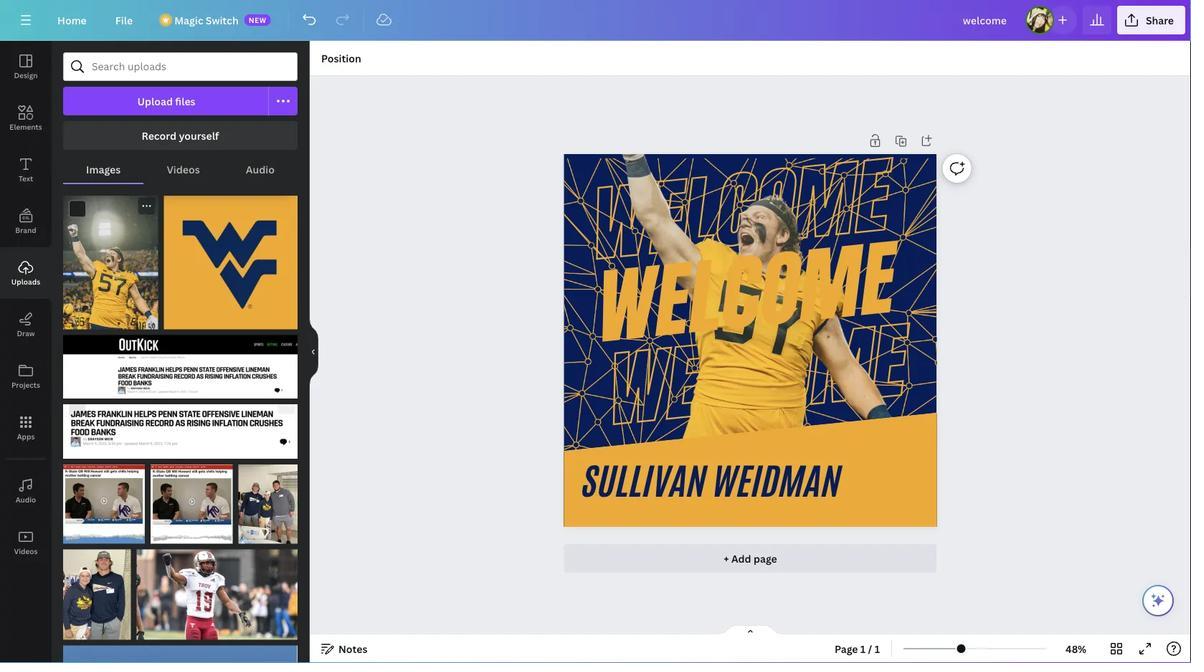 Task type: describe. For each thing, give the bounding box(es) containing it.
upload
[[137, 94, 173, 108]]

upload files
[[137, 94, 196, 108]]

notes button
[[316, 638, 373, 661]]

Design title text field
[[952, 6, 1020, 34]]

elements
[[10, 122, 42, 132]]

design
[[14, 70, 38, 80]]

text
[[19, 174, 33, 183]]

design button
[[0, 41, 52, 93]]

0 horizontal spatial audio button
[[0, 466, 52, 517]]

upload files button
[[63, 87, 269, 115]]

hide image
[[309, 318, 318, 387]]

0 vertical spatial videos
[[167, 162, 200, 176]]

48%
[[1066, 642, 1087, 656]]

projects
[[11, 380, 40, 390]]

page
[[835, 642, 858, 656]]

share button
[[1118, 6, 1186, 34]]

images button
[[63, 156, 144, 183]]

brand button
[[0, 196, 52, 247]]

apps
[[17, 432, 35, 442]]

text button
[[0, 144, 52, 196]]

record yourself button
[[63, 121, 298, 150]]

projects button
[[0, 351, 52, 402]]

home
[[57, 13, 87, 27]]

switch
[[206, 13, 239, 27]]

yourself
[[179, 129, 219, 142]]

file button
[[104, 6, 144, 34]]

magic switch
[[174, 13, 239, 27]]

files
[[175, 94, 196, 108]]

notes
[[339, 642, 368, 656]]

0 horizontal spatial videos button
[[0, 517, 52, 569]]

home link
[[46, 6, 98, 34]]

position button
[[316, 47, 367, 70]]

weidman
[[714, 456, 842, 508]]

share
[[1146, 13, 1174, 27]]



Task type: locate. For each thing, give the bounding box(es) containing it.
images
[[86, 162, 121, 176]]

0 vertical spatial audio button
[[223, 156, 298, 183]]

record yourself
[[142, 129, 219, 142]]

canva assistant image
[[1150, 593, 1167, 610]]

audio inside side panel tab list
[[16, 495, 36, 505]]

file
[[115, 13, 133, 27]]

side panel tab list
[[0, 41, 52, 569]]

group
[[164, 187, 298, 330], [63, 196, 158, 330], [63, 327, 298, 399], [63, 396, 298, 459], [63, 456, 145, 544], [151, 456, 233, 544], [238, 456, 298, 544], [63, 541, 131, 640], [137, 541, 298, 640], [63, 637, 298, 664]]

videos inside side panel tab list
[[14, 547, 38, 556]]

1 vertical spatial audio button
[[0, 466, 52, 517]]

2 1 from the left
[[875, 642, 880, 656]]

1 vertical spatial videos
[[14, 547, 38, 556]]

show pages image
[[716, 625, 785, 636]]

/
[[868, 642, 873, 656]]

0 vertical spatial audio
[[246, 162, 275, 176]]

1 right /
[[875, 642, 880, 656]]

1 horizontal spatial videos button
[[144, 156, 223, 183]]

draw
[[17, 329, 35, 338]]

audio
[[246, 162, 275, 176], [16, 495, 36, 505]]

uploads
[[11, 277, 40, 287]]

sullivan weidman
[[583, 456, 842, 508]]

1 horizontal spatial 1
[[875, 642, 880, 656]]

position
[[321, 51, 361, 65]]

Search uploads search field
[[92, 53, 288, 80]]

welcome
[[587, 136, 897, 286], [593, 219, 903, 369], [604, 301, 914, 452]]

1 1 from the left
[[861, 642, 866, 656]]

apps button
[[0, 402, 52, 454]]

audio button
[[223, 156, 298, 183], [0, 466, 52, 517]]

1 horizontal spatial audio button
[[223, 156, 298, 183]]

abstract lines background  geometric technology image
[[564, 107, 949, 493]]

elements button
[[0, 93, 52, 144]]

sullivan
[[583, 456, 707, 508]]

draw button
[[0, 299, 52, 351]]

videos
[[167, 162, 200, 176], [14, 547, 38, 556]]

page
[[754, 552, 777, 565]]

page 1 / 1
[[835, 642, 880, 656]]

1 horizontal spatial videos
[[167, 162, 200, 176]]

videos button
[[144, 156, 223, 183], [0, 517, 52, 569]]

1 horizontal spatial audio
[[246, 162, 275, 176]]

1 left /
[[861, 642, 866, 656]]

0 horizontal spatial videos
[[14, 547, 38, 556]]

0 vertical spatial videos button
[[144, 156, 223, 183]]

main menu bar
[[0, 0, 1191, 41]]

magic
[[174, 13, 203, 27]]

1 vertical spatial audio
[[16, 495, 36, 505]]

48% button
[[1053, 638, 1100, 661]]

0 horizontal spatial audio
[[16, 495, 36, 505]]

0 horizontal spatial 1
[[861, 642, 866, 656]]

+
[[724, 552, 729, 565]]

add
[[732, 552, 751, 565]]

+ add page button
[[564, 544, 937, 573]]

1 vertical spatial videos button
[[0, 517, 52, 569]]

record
[[142, 129, 177, 142]]

1
[[861, 642, 866, 656], [875, 642, 880, 656]]

+ add page
[[724, 552, 777, 565]]

uploads button
[[0, 247, 52, 299]]

brand
[[15, 225, 36, 235]]

new
[[249, 15, 267, 25]]



Task type: vqa. For each thing, say whether or not it's contained in the screenshot.
LIST
no



